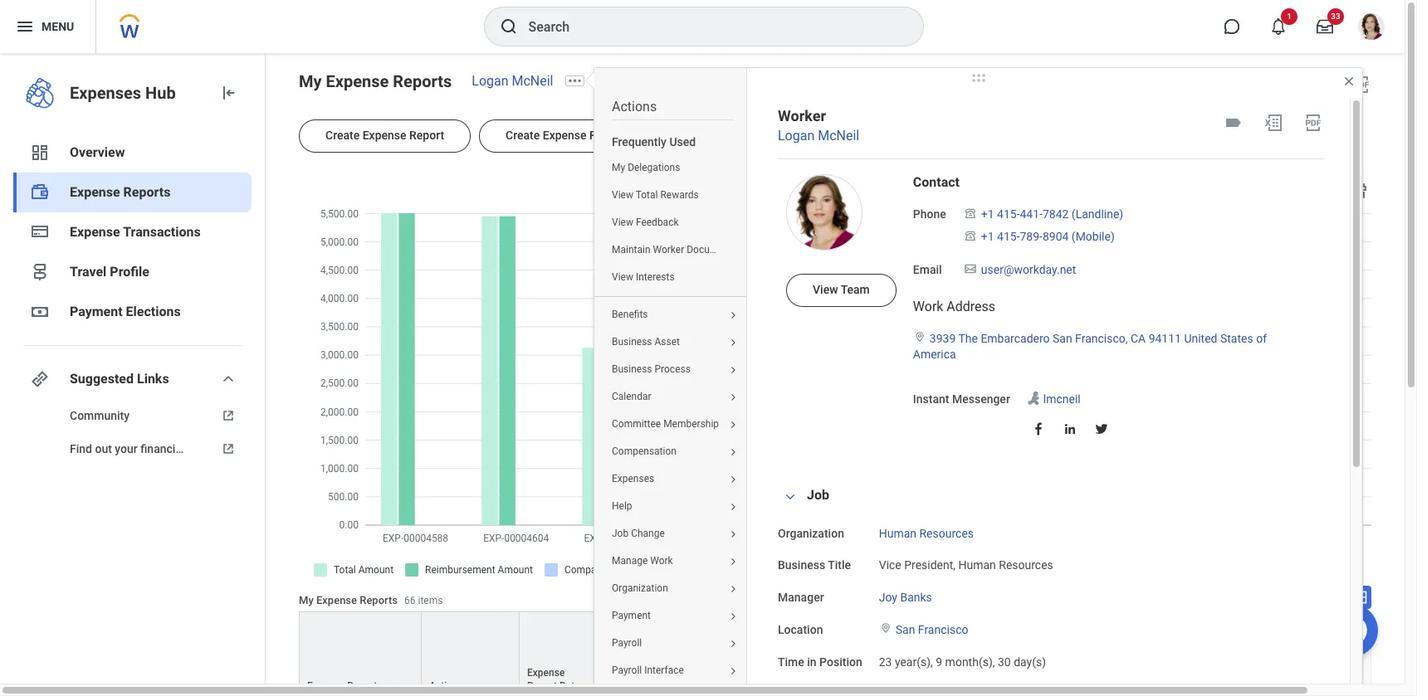 Task type: locate. For each thing, give the bounding box(es) containing it.
1 vertical spatial payment
[[612, 611, 651, 622]]

timeline milestone image
[[30, 262, 50, 282]]

out
[[95, 443, 112, 456]]

0 vertical spatial team
[[841, 283, 870, 297]]

mcneil inside worker logan mcneil
[[818, 128, 860, 144]]

move modal image
[[962, 68, 995, 88]]

my right transformation import image
[[299, 71, 322, 91]]

create inside button
[[326, 129, 360, 142]]

hire
[[667, 129, 688, 142]]

view printable version (pdf) image
[[1352, 75, 1372, 95]]

1 horizontal spatial payment
[[612, 611, 651, 622]]

1 vertical spatial resources
[[999, 559, 1054, 573]]

7842
[[1043, 208, 1069, 221]]

5,506.13 up 23 at the bottom of the page
[[845, 626, 883, 638]]

close image
[[1343, 75, 1356, 88]]

1 amount from the left
[[847, 681, 882, 693]]

1 horizontal spatial san
[[1053, 333, 1073, 346]]

2 5,506.13 from the left
[[959, 626, 998, 638]]

chevron right image for organization
[[723, 585, 743, 595]]

status
[[609, 681, 638, 693]]

title
[[828, 559, 851, 573]]

company for company paid credit card amount
[[1071, 628, 1113, 640]]

1 vertical spatial logan
[[778, 128, 815, 144]]

job for job
[[807, 487, 830, 503]]

chevron right image up 'payment' menu item
[[723, 585, 743, 595]]

1,803.69 down month(s), in the right bottom of the page
[[959, 677, 998, 689]]

payment down organization menu item
[[612, 611, 651, 622]]

2 payroll from the top
[[612, 666, 642, 677]]

0 horizontal spatial team
[[681, 677, 706, 689]]

7 chevron right image from the top
[[723, 530, 743, 540]]

logan
[[472, 73, 509, 89], [778, 128, 815, 144]]

cell right worker paid popup button
[[1062, 612, 1121, 663]]

1 vertical spatial ext link image
[[218, 441, 238, 458]]

exp-
[[306, 677, 327, 689]]

job inside job change menu item
[[612, 529, 629, 540]]

payroll for payroll interface
[[612, 666, 642, 677]]

paid right the company paid credit card amount
[[1129, 681, 1149, 693]]

1 vertical spatial global modern servi link
[[1331, 674, 1418, 697]]

job right chevron down image
[[807, 487, 830, 503]]

business for business process
[[612, 364, 652, 376]]

0 vertical spatial company
[[1071, 628, 1113, 640]]

1 415- from the top
[[998, 208, 1020, 221]]

team inside view team button
[[841, 283, 870, 297]]

find out your financial well-being link
[[13, 433, 252, 466]]

paid inside credit card paid
[[1129, 681, 1149, 693]]

1 global modern servi from the top
[[1331, 626, 1418, 651]]

1 horizontal spatial mcneil
[[818, 128, 860, 144]]

navigation pane region
[[0, 53, 266, 684]]

2 amount from the left
[[962, 681, 997, 693]]

logan mcneil link down search image
[[472, 73, 554, 89]]

0 horizontal spatial create
[[326, 129, 360, 142]]

global down expand table image
[[1331, 626, 1359, 638]]

1 chevron right image from the top
[[723, 339, 743, 348]]

chevron right image up manage work menu item at bottom
[[723, 530, 743, 540]]

chevron right image inside compensation menu item
[[723, 448, 743, 458]]

global right "currency" "popup button"
[[1331, 677, 1359, 689]]

1 horizontal spatial total
[[860, 668, 882, 679]]

create
[[326, 129, 360, 142], [506, 129, 540, 142]]

find left out
[[70, 443, 92, 456]]

1 vertical spatial logan mcneil link
[[778, 128, 860, 144]]

1 horizontal spatial logan mcneil link
[[778, 128, 860, 144]]

expense transactions link
[[13, 213, 252, 253]]

chevron right image inside the committee membership menu item
[[723, 421, 743, 431]]

0 vertical spatial san
[[1053, 333, 1073, 346]]

joy banks link
[[879, 588, 933, 605]]

worker up find expense reports
[[778, 107, 826, 125]]

in
[[808, 656, 817, 669]]

row
[[299, 612, 1418, 663], [299, 612, 1418, 697], [299, 663, 1418, 697]]

card left credit card paid
[[1092, 668, 1113, 679]]

organization up business title
[[778, 527, 845, 540]]

inbox large image
[[1317, 18, 1334, 35]]

manager
[[778, 592, 824, 605]]

chevron right image for asset
[[723, 339, 743, 348]]

company for company
[[1331, 681, 1374, 693]]

0 vertical spatial job
[[807, 487, 830, 503]]

1 horizontal spatial find
[[750, 129, 772, 142]]

expenses inside navigation pane region
[[70, 83, 141, 103]]

task pay image
[[30, 183, 50, 203]]

logan down search image
[[472, 73, 509, 89]]

0 vertical spatial ext link image
[[218, 408, 238, 424]]

create down logan mcneil on the top
[[506, 129, 540, 142]]

worker
[[778, 107, 826, 125], [653, 245, 685, 256], [1012, 668, 1044, 679]]

0 horizontal spatial payment
[[70, 304, 123, 320]]

team
[[841, 283, 870, 297], [681, 677, 706, 689]]

location image down joy
[[879, 623, 893, 635]]

mcneil up employee's photo (logan mcneil)
[[818, 128, 860, 144]]

company inside popup button
[[1331, 681, 1374, 693]]

0 vertical spatial my
[[299, 71, 322, 91]]

servi
[[1398, 626, 1418, 638], [1398, 677, 1418, 689]]

calendar menu item
[[595, 384, 751, 412]]

total inside "frequently used" menu
[[636, 190, 658, 201]]

work
[[913, 299, 944, 315], [651, 556, 673, 568]]

my expense reports 66 items
[[299, 595, 443, 607]]

cell right the company paid credit card amount
[[1121, 663, 1178, 697]]

chevron right image for benefits
[[723, 311, 743, 321]]

reports up 'create expense report'
[[393, 71, 452, 91]]

team update
[[681, 677, 740, 689]]

expense inside expense report date
[[527, 668, 565, 679]]

1,803.69 down 23 at the bottom of the page
[[845, 677, 883, 689]]

chevron right image for payroll
[[723, 640, 743, 650]]

5,506.13 up the time in position 'element'
[[959, 626, 998, 638]]

time in position element
[[879, 646, 1047, 671]]

415- down 441-
[[998, 230, 1020, 243]]

business process menu item
[[595, 357, 751, 384]]

1 horizontal spatial card
[[1129, 668, 1150, 679]]

1 vertical spatial worker
[[653, 245, 685, 256]]

report inside create expense report button
[[410, 129, 444, 142]]

reports up expense transactions
[[123, 184, 171, 200]]

business asset menu item
[[595, 329, 751, 357]]

1 horizontal spatial worker
[[778, 107, 826, 125]]

paid down "day(s)"
[[1012, 681, 1032, 693]]

maintain
[[612, 245, 651, 256]]

0 horizontal spatial logan
[[472, 73, 509, 89]]

justify image
[[15, 17, 35, 37]]

credit
[[1086, 655, 1113, 666], [1129, 655, 1156, 666]]

chevron right image left time
[[723, 667, 743, 677]]

expenses left hub
[[70, 83, 141, 103]]

2 +1 from the top
[[982, 230, 995, 243]]

process
[[655, 364, 691, 376]]

0 horizontal spatial mcneil
[[512, 73, 554, 89]]

0 vertical spatial business
[[612, 337, 652, 348]]

2 vertical spatial business
[[778, 559, 826, 573]]

reports up employee's photo (logan mcneil)
[[822, 129, 863, 142]]

1 horizontal spatial 5,506.13
[[959, 626, 998, 638]]

business up calendar
[[612, 364, 652, 376]]

1 horizontal spatial create
[[506, 129, 540, 142]]

job change
[[612, 529, 665, 540]]

user@workday.net link
[[982, 260, 1077, 276]]

chevron right image inside 'calendar' menu item
[[723, 393, 743, 403]]

2 1,803.69 from the left
[[959, 677, 998, 689]]

amount down reimbursement on the bottom of page
[[962, 681, 997, 693]]

global modern servi link
[[1331, 623, 1418, 651], [1331, 674, 1418, 697]]

payment
[[70, 304, 123, 320], [612, 611, 651, 622]]

facebook image
[[1031, 422, 1046, 437]]

3 chevron right image from the top
[[723, 393, 743, 403]]

ext link image
[[218, 408, 238, 424], [218, 441, 238, 458]]

441-
[[1020, 208, 1043, 221]]

1 chevron right image from the top
[[723, 311, 743, 321]]

1 vertical spatial modern
[[1361, 677, 1396, 689]]

1 vertical spatial expenses
[[612, 474, 655, 485]]

0 vertical spatial total
[[636, 190, 658, 201]]

job
[[807, 487, 830, 503], [612, 529, 629, 540]]

create down my expense reports
[[326, 129, 360, 142]]

2 row from the top
[[299, 612, 1418, 697]]

+1 for +1 415-789-8904 (mobile)
[[982, 230, 995, 243]]

paid inside the company paid credit card amount
[[1093, 641, 1113, 653]]

asset
[[655, 337, 680, 348]]

0 horizontal spatial resources
[[920, 527, 974, 540]]

amount inside reimbursement amount
[[962, 681, 997, 693]]

ext link image inside community link
[[218, 408, 238, 424]]

2 card from the left
[[1129, 668, 1150, 679]]

1 horizontal spatial actions
[[612, 99, 657, 115]]

san down joy banks
[[896, 624, 916, 637]]

1 vertical spatial organization
[[612, 583, 668, 595]]

dollar image
[[30, 302, 50, 322]]

create inside button
[[506, 129, 540, 142]]

1 card from the left
[[1092, 668, 1113, 679]]

00004503
[[327, 677, 372, 689]]

compensation
[[612, 446, 677, 458]]

1 vertical spatial global modern servi
[[1331, 677, 1418, 697]]

payroll interface menu item
[[595, 658, 751, 686]]

4 chevron right image from the top
[[723, 448, 743, 458]]

2 chevron right image from the top
[[723, 421, 743, 431]]

view down maintain
[[612, 272, 634, 284]]

company inside company paid credit card amount popup button
[[1071, 628, 1113, 640]]

0 vertical spatial payment
[[70, 304, 123, 320]]

expenses for expenses hub
[[70, 83, 141, 103]]

san left the francisco, on the top of the page
[[1053, 333, 1073, 346]]

1 vertical spatial company
[[1331, 681, 1374, 693]]

0 horizontal spatial worker
[[653, 245, 685, 256]]

total inside the total amount
[[860, 668, 882, 679]]

logan mcneil link up employee's photo (logan mcneil)
[[778, 128, 860, 144]]

find inside suggested links element
[[70, 443, 92, 456]]

2 vertical spatial my
[[299, 595, 314, 607]]

1 vertical spatial location image
[[879, 623, 893, 635]]

reimbursement
[[926, 668, 997, 679]]

0 horizontal spatial expenses
[[70, 83, 141, 103]]

chevron right image up organization menu item
[[723, 558, 743, 568]]

2 global modern servi from the top
[[1331, 677, 1418, 697]]

company right "currency" "popup button"
[[1331, 681, 1374, 693]]

1 credit from the left
[[1086, 655, 1113, 666]]

create expense report button
[[299, 120, 471, 153]]

1 ext link image from the top
[[218, 408, 238, 424]]

chevron right image inside business process menu item
[[723, 366, 743, 376]]

chevron right image inside manage work menu item
[[723, 558, 743, 568]]

payment for payment elections
[[70, 304, 123, 320]]

global modern servi for second global modern servi link from the bottom of the page
[[1331, 626, 1418, 651]]

2 global from the top
[[1331, 677, 1359, 689]]

create expense report for pre-hire
[[506, 129, 688, 142]]

card inside the company paid credit card amount
[[1092, 668, 1113, 679]]

1 horizontal spatial resources
[[999, 559, 1054, 573]]

cell down items
[[422, 612, 520, 663]]

1 horizontal spatial work
[[913, 299, 944, 315]]

amount left credit card paid
[[1078, 681, 1113, 693]]

modern for second global modern servi link from the bottom of the page
[[1361, 626, 1396, 638]]

0 horizontal spatial logan mcneil link
[[472, 73, 554, 89]]

0 vertical spatial +1
[[982, 208, 995, 221]]

chevron right image inside expenses menu item
[[723, 476, 743, 486]]

view for view team
[[813, 283, 839, 297]]

worker dialog
[[577, 67, 1364, 697]]

credit left credit card paid
[[1086, 655, 1113, 666]]

your
[[115, 443, 138, 456]]

my up expense report column header
[[299, 595, 314, 607]]

2 create from the left
[[506, 129, 540, 142]]

dashboard image
[[30, 143, 50, 163]]

chevron right image up expenses menu item at bottom
[[723, 448, 743, 458]]

1 vertical spatial find
[[70, 443, 92, 456]]

chevron right image inside payroll menu item
[[723, 640, 743, 650]]

phone image
[[963, 229, 978, 242]]

1 vertical spatial 415-
[[998, 230, 1020, 243]]

0 horizontal spatial job
[[612, 529, 629, 540]]

0 vertical spatial location image
[[913, 332, 927, 343]]

6 chevron right image from the top
[[723, 503, 743, 513]]

instant
[[913, 393, 950, 406]]

4 chevron right image from the top
[[723, 667, 743, 677]]

update
[[708, 677, 740, 689]]

23 year(s), 9 month(s), 30 day(s)
[[879, 656, 1047, 669]]

3 row from the top
[[299, 663, 1418, 697]]

chevron right image up update
[[723, 613, 743, 623]]

organization menu item
[[595, 576, 751, 603]]

human
[[879, 527, 917, 540], [959, 559, 997, 573]]

0 horizontal spatial location image
[[879, 623, 893, 635]]

personal amount button
[[1178, 613, 1250, 697]]

actions inside actions popup button
[[429, 681, 463, 693]]

0 vertical spatial expenses
[[70, 83, 141, 103]]

chevron right image right 'asset'
[[723, 339, 743, 348]]

worker logan mcneil
[[778, 107, 860, 144]]

415- up the 789-
[[998, 208, 1020, 221]]

cell left the 10/25/2013
[[422, 663, 520, 697]]

0 horizontal spatial organization
[[612, 583, 668, 595]]

view up view feedback
[[612, 190, 634, 201]]

0 vertical spatial servi
[[1398, 626, 1418, 638]]

1 vertical spatial human
[[959, 559, 997, 573]]

expenses up help on the bottom left of page
[[612, 474, 655, 485]]

+1 right phone image
[[982, 230, 995, 243]]

0 horizontal spatial credit
[[1086, 655, 1113, 666]]

find inside 'button'
[[750, 129, 772, 142]]

chevron right image inside "help" menu item
[[723, 503, 743, 513]]

cell up personal
[[1178, 612, 1251, 663]]

find left worker logan mcneil
[[750, 129, 772, 142]]

2 horizontal spatial worker
[[1012, 668, 1044, 679]]

documents
[[687, 245, 738, 256]]

1 horizontal spatial company
[[1331, 681, 1374, 693]]

report inside expense report date
[[527, 681, 557, 693]]

worker inside popup button
[[1012, 668, 1044, 679]]

business for business asset
[[612, 337, 652, 348]]

manage work menu item
[[595, 549, 751, 576]]

1 horizontal spatial team
[[841, 283, 870, 297]]

total down the my delegations
[[636, 190, 658, 201]]

2 chevron right image from the top
[[723, 366, 743, 376]]

expense report date button
[[520, 613, 601, 697]]

1 horizontal spatial logan
[[778, 128, 815, 144]]

worker right 30
[[1012, 668, 1044, 679]]

instant messenger
[[913, 393, 1011, 406]]

0 vertical spatial global modern servi
[[1331, 626, 1418, 651]]

worker inside worker logan mcneil
[[778, 107, 826, 125]]

my inside "frequently used" menu
[[612, 162, 626, 174]]

create for create expense report for pre-hire
[[506, 129, 540, 142]]

human resources
[[879, 527, 974, 540]]

manage work
[[612, 556, 673, 568]]

1 vertical spatial payroll
[[612, 666, 642, 677]]

9 chevron right image from the top
[[723, 585, 743, 595]]

cell up the worker paid
[[1005, 612, 1062, 663]]

1 horizontal spatial 1,803.69
[[959, 677, 998, 689]]

chevron right image up business asset menu item
[[723, 311, 743, 321]]

1 vertical spatial san
[[896, 624, 916, 637]]

view down employee's photo (logan mcneil)
[[813, 283, 839, 297]]

ext link image inside find out your financial well-being link
[[218, 441, 238, 458]]

chevron right image right process
[[723, 366, 743, 376]]

my down frequently
[[612, 162, 626, 174]]

5 chevron right image from the top
[[723, 476, 743, 486]]

0 vertical spatial human
[[879, 527, 917, 540]]

0 horizontal spatial san
[[896, 624, 916, 637]]

reports for my expense reports 66 items
[[360, 595, 398, 607]]

10 chevron right image from the top
[[723, 640, 743, 650]]

1 horizontal spatial job
[[807, 487, 830, 503]]

job button
[[807, 487, 830, 503]]

global modern servi
[[1331, 626, 1418, 651], [1331, 677, 1418, 697]]

0 vertical spatial global
[[1331, 626, 1359, 638]]

chevron right image up the committee membership menu item
[[723, 393, 743, 403]]

2 415- from the top
[[998, 230, 1020, 243]]

4 amount from the left
[[1207, 681, 1243, 693]]

company left credit card paid 'popup button'
[[1071, 628, 1113, 640]]

1 row from the top
[[299, 612, 1418, 663]]

work down job change menu item
[[651, 556, 673, 568]]

1 vertical spatial my
[[612, 162, 626, 174]]

3 amount from the left
[[1078, 681, 1113, 693]]

0 vertical spatial organization
[[778, 527, 845, 540]]

organization inside organization menu item
[[612, 583, 668, 595]]

payroll up status
[[612, 666, 642, 677]]

organization down manage work at the left of page
[[612, 583, 668, 595]]

of
[[1257, 333, 1267, 346]]

+1 right phone icon
[[982, 208, 995, 221]]

1 vertical spatial total
[[860, 668, 882, 679]]

expenses inside menu item
[[612, 474, 655, 485]]

Search Workday  search field
[[529, 8, 889, 45]]

help menu item
[[595, 494, 751, 521]]

30
[[998, 656, 1011, 669]]

my expense reports
[[299, 71, 452, 91]]

chevron right image inside organization menu item
[[723, 585, 743, 595]]

1 global from the top
[[1331, 626, 1359, 638]]

1 horizontal spatial human
[[959, 559, 997, 573]]

location image
[[913, 332, 927, 343], [879, 623, 893, 635]]

1 vertical spatial mcneil
[[818, 128, 860, 144]]

worker down feedback
[[653, 245, 685, 256]]

cell up usd link
[[1251, 612, 1324, 663]]

card
[[1092, 668, 1113, 679], [1129, 668, 1150, 679]]

worker paid
[[1012, 668, 1044, 693]]

total left year(s),
[[860, 668, 882, 679]]

1 vertical spatial work
[[651, 556, 673, 568]]

chevron down small image
[[218, 370, 238, 390]]

expense report date
[[527, 668, 580, 693]]

exp-00004503 link
[[306, 674, 372, 689]]

logan up employee's photo (logan mcneil)
[[778, 128, 815, 144]]

global for 1st global modern servi link from the bottom of the page
[[1331, 677, 1359, 689]]

view inside button
[[813, 283, 839, 297]]

credit inside 'popup button'
[[1129, 655, 1156, 666]]

amount down personal
[[1207, 681, 1243, 693]]

1 vertical spatial global
[[1331, 677, 1359, 689]]

paid left credit card paid 'popup button'
[[1093, 641, 1113, 653]]

location image up america
[[913, 332, 927, 343]]

human up vice on the bottom right
[[879, 527, 917, 540]]

card right the company paid credit card amount
[[1129, 668, 1150, 679]]

status button
[[601, 613, 674, 697]]

cell
[[422, 612, 520, 663], [1005, 612, 1062, 663], [1062, 612, 1121, 663], [1121, 612, 1178, 663], [1178, 612, 1251, 663], [1251, 612, 1324, 663], [422, 663, 520, 697], [1062, 663, 1121, 697], [1121, 663, 1178, 697]]

chevron right image right membership
[[723, 421, 743, 431]]

address
[[947, 299, 996, 315]]

reports inside find expense reports 'button'
[[822, 129, 863, 142]]

ext link image right well-
[[218, 441, 238, 458]]

total
[[636, 190, 658, 201], [860, 668, 882, 679]]

3939 the embarcadero san francisco, ca 94111 united states of america link
[[913, 329, 1267, 361]]

0 vertical spatial work
[[913, 299, 944, 315]]

frequently used menu
[[595, 131, 751, 697]]

1 vertical spatial job
[[612, 529, 629, 540]]

being
[[212, 443, 241, 456]]

human resources link
[[879, 524, 974, 540]]

1 vertical spatial actions
[[429, 681, 463, 693]]

job down help on the bottom left of page
[[612, 529, 629, 540]]

chevron right image inside payroll interface menu item
[[723, 667, 743, 677]]

0 vertical spatial worker
[[778, 107, 826, 125]]

report inside the create expense report for pre-hire button
[[590, 129, 625, 142]]

0 vertical spatial payroll
[[612, 638, 642, 650]]

aim image
[[1026, 390, 1042, 407]]

credit card image
[[30, 222, 50, 242]]

amount for total
[[847, 681, 882, 693]]

cell right company paid credit card amount popup button
[[1121, 612, 1178, 663]]

1 vertical spatial servi
[[1398, 677, 1418, 689]]

1 vertical spatial +1
[[982, 230, 995, 243]]

reports left 66
[[360, 595, 398, 607]]

0 horizontal spatial actions
[[429, 681, 463, 693]]

0 vertical spatial global modern servi link
[[1331, 623, 1418, 651]]

chevron right image
[[723, 311, 743, 321], [723, 366, 743, 376], [723, 393, 743, 403], [723, 448, 743, 458], [723, 476, 743, 486], [723, 503, 743, 513], [723, 530, 743, 540], [723, 558, 743, 568], [723, 585, 743, 595], [723, 640, 743, 650]]

my for my delegations
[[612, 162, 626, 174]]

paid
[[608, 626, 628, 638], [1093, 641, 1113, 653], [608, 677, 628, 689], [1012, 681, 1032, 693], [1129, 681, 1149, 693]]

chevron right image inside job change menu item
[[723, 530, 743, 540]]

logan mcneil
[[472, 73, 554, 89]]

66
[[405, 596, 416, 607]]

location image for work address
[[913, 332, 927, 343]]

chevron right image for business process
[[723, 366, 743, 376]]

worker for worker logan mcneil
[[778, 107, 826, 125]]

chevron right image up "help" menu item
[[723, 476, 743, 486]]

415- for 789-
[[998, 230, 1020, 243]]

chevron right image up update
[[723, 640, 743, 650]]

business up manager
[[778, 559, 826, 573]]

job inside job group
[[807, 487, 830, 503]]

location
[[778, 624, 823, 637]]

tag image
[[1224, 113, 1244, 133]]

credit right the company paid credit card amount
[[1129, 655, 1156, 666]]

0 vertical spatial actions
[[612, 99, 657, 115]]

0 vertical spatial 415-
[[998, 208, 1020, 221]]

payroll up the payroll interface
[[612, 638, 642, 650]]

export to excel image
[[1264, 113, 1284, 133]]

ext link image up 'being'
[[218, 408, 238, 424]]

payment down travel
[[70, 304, 123, 320]]

0 horizontal spatial work
[[651, 556, 673, 568]]

suggested links button
[[13, 360, 252, 400]]

3 chevron right image from the top
[[723, 613, 743, 623]]

payment inside navigation pane region
[[70, 304, 123, 320]]

notifications large image
[[1271, 18, 1287, 35]]

view up maintain
[[612, 217, 634, 229]]

worker inside "frequently used" menu
[[653, 245, 685, 256]]

committee membership menu item
[[595, 412, 751, 439]]

chevron right image inside benefits menu item
[[723, 311, 743, 321]]

business inside job group
[[778, 559, 826, 573]]

mcneil down search image
[[512, 73, 554, 89]]

0 vertical spatial find
[[750, 129, 772, 142]]

amount inside the personal amount
[[1207, 681, 1243, 693]]

2 ext link image from the top
[[218, 441, 238, 458]]

9
[[936, 656, 943, 669]]

business down benefits
[[612, 337, 652, 348]]

0 vertical spatial resources
[[920, 527, 974, 540]]

1 create from the left
[[326, 129, 360, 142]]

1 +1 from the top
[[982, 208, 995, 221]]

1 horizontal spatial organization
[[778, 527, 845, 540]]

paid up the payroll interface
[[608, 626, 628, 638]]

personal
[[1203, 668, 1243, 679]]

human right president,
[[959, 559, 997, 573]]

president,
[[905, 559, 956, 573]]

0 horizontal spatial company
[[1071, 628, 1113, 640]]

chevron right image left chevron down image
[[723, 503, 743, 513]]

0 horizontal spatial card
[[1092, 668, 1113, 679]]

2 modern from the top
[[1361, 677, 1396, 689]]

work up 3939
[[913, 299, 944, 315]]

1,803.69
[[845, 677, 883, 689], [959, 677, 998, 689]]

3939 the embarcadero san francisco, ca 94111 united states of america
[[913, 333, 1267, 361]]

2 credit from the left
[[1129, 655, 1156, 666]]

1 horizontal spatial credit
[[1129, 655, 1156, 666]]

chevron right image
[[723, 339, 743, 348], [723, 421, 743, 431], [723, 613, 743, 623], [723, 667, 743, 677]]

overview
[[70, 145, 125, 160]]

amount down 23 at the bottom of the page
[[847, 681, 882, 693]]

expense inside button
[[543, 129, 587, 142]]

expense report column header
[[299, 612, 422, 697]]

8 chevron right image from the top
[[723, 558, 743, 568]]

chevron right image inside business asset menu item
[[723, 339, 743, 348]]

1 modern from the top
[[1361, 626, 1396, 638]]

2 vertical spatial worker
[[1012, 668, 1044, 679]]

payment inside menu item
[[612, 611, 651, 622]]

1 payroll from the top
[[612, 638, 642, 650]]

logan mcneil link
[[472, 73, 554, 89], [778, 128, 860, 144]]

change
[[631, 529, 665, 540]]



Task type: describe. For each thing, give the bounding box(es) containing it.
credit card paid button
[[1121, 613, 1177, 697]]

banks
[[901, 592, 933, 605]]

view for view feedback
[[612, 217, 634, 229]]

global modern servi for 1st global modern servi link from the bottom of the page
[[1331, 677, 1418, 697]]

expenses menu item
[[595, 466, 751, 494]]

job for job change
[[612, 529, 629, 540]]

8904
[[1043, 230, 1069, 243]]

business title element
[[879, 549, 1054, 574]]

company button
[[1324, 613, 1418, 697]]

find expense reports
[[750, 129, 863, 142]]

overview link
[[13, 133, 252, 173]]

business for business title
[[778, 559, 826, 573]]

chevron right image for manage work
[[723, 558, 743, 568]]

yes
[[1012, 677, 1028, 689]]

credit card paid
[[1129, 655, 1156, 693]]

reports for find expense reports
[[822, 129, 863, 142]]

row containing company paid credit card amount
[[299, 612, 1418, 697]]

san inside 3939 the embarcadero san francisco, ca 94111 united states of america
[[1053, 333, 1073, 346]]

view for view total rewards
[[612, 190, 634, 201]]

logan inside worker logan mcneil
[[778, 128, 815, 144]]

reports inside the expense reports link
[[123, 184, 171, 200]]

amount inside the company paid credit card amount
[[1078, 681, 1113, 693]]

compensation menu item
[[595, 439, 751, 466]]

memo
[[682, 681, 710, 693]]

states
[[1221, 333, 1254, 346]]

francisco,
[[1076, 333, 1128, 346]]

resources inside business title element
[[999, 559, 1054, 573]]

0 vertical spatial logan
[[472, 73, 509, 89]]

items
[[418, 596, 443, 607]]

actions column header
[[422, 612, 520, 697]]

chevron down image
[[781, 491, 801, 503]]

chevron right image for membership
[[723, 421, 743, 431]]

view feedback
[[612, 217, 679, 229]]

date
[[560, 681, 580, 693]]

actions button
[[422, 613, 519, 697]]

find for find out your financial well-being
[[70, 443, 92, 456]]

create for create expense report
[[326, 129, 360, 142]]

links
[[137, 371, 169, 387]]

twitter image
[[1095, 422, 1110, 437]]

1 servi from the top
[[1398, 626, 1418, 638]]

menu button
[[0, 0, 96, 53]]

elections
[[126, 304, 181, 320]]

actions inside worker 'dialog'
[[612, 99, 657, 115]]

chevron right image inside 'payment' menu item
[[723, 613, 743, 623]]

23
[[879, 656, 892, 669]]

maintain worker documents
[[612, 245, 738, 256]]

1 1,803.69 from the left
[[845, 677, 883, 689]]

committee
[[612, 419, 661, 431]]

create expense report
[[326, 129, 444, 142]]

items selected list
[[963, 204, 1124, 246]]

33 button
[[1307, 8, 1345, 45]]

total amount button
[[831, 613, 890, 697]]

phone
[[913, 208, 947, 221]]

job group
[[778, 487, 1324, 671]]

profile logan mcneil image
[[1359, 13, 1385, 43]]

delegations
[[628, 162, 681, 174]]

benefits menu item
[[595, 302, 751, 329]]

1 button
[[1261, 8, 1298, 45]]

1 vertical spatial team
[[681, 677, 706, 689]]

paid right date
[[608, 677, 628, 689]]

pre-
[[645, 129, 667, 142]]

organization inside job group
[[778, 527, 845, 540]]

time in position
[[778, 656, 863, 669]]

mail image
[[963, 262, 978, 275]]

2 servi from the top
[[1398, 677, 1418, 689]]

calendar
[[612, 392, 652, 403]]

position
[[820, 656, 863, 669]]

credit inside the company paid credit card amount
[[1086, 655, 1113, 666]]

transformation import image
[[218, 83, 238, 103]]

expenses for expenses
[[612, 474, 655, 485]]

find expense reports button
[[723, 120, 889, 153]]

0 vertical spatial mcneil
[[512, 73, 554, 89]]

work address
[[913, 299, 996, 315]]

link image
[[30, 370, 50, 390]]

modern for 1st global modern servi link from the bottom of the page
[[1361, 677, 1396, 689]]

company paid credit card amount
[[1071, 628, 1113, 693]]

help
[[612, 501, 633, 513]]

global for second global modern servi link from the bottom of the page
[[1331, 626, 1359, 638]]

+1 for +1 415-441-7842 (landline)
[[982, 208, 995, 221]]

search image
[[499, 17, 519, 37]]

expense inside button
[[363, 129, 407, 142]]

10/25/2013
[[527, 677, 580, 689]]

francisco
[[918, 624, 969, 637]]

community
[[70, 409, 130, 423]]

user@workday.net
[[982, 263, 1077, 276]]

view printable version (pdf) image
[[1304, 113, 1324, 133]]

frequently
[[612, 136, 667, 149]]

row containing exp-00004503
[[299, 663, 1418, 697]]

embarcadero
[[981, 333, 1050, 346]]

paid inside the worker paid
[[1012, 681, 1032, 693]]

suggested
[[70, 371, 134, 387]]

month(s),
[[946, 656, 995, 669]]

employee's photo (logan mcneil) image
[[787, 175, 863, 251]]

human inside business title element
[[959, 559, 997, 573]]

joy
[[879, 592, 898, 605]]

chevron right image for expenses
[[723, 476, 743, 486]]

payment elections
[[70, 304, 181, 320]]

view for view interests
[[612, 272, 634, 284]]

chevron right image for interface
[[723, 667, 743, 677]]

2 global modern servi link from the top
[[1331, 674, 1418, 697]]

1 global modern servi link from the top
[[1331, 623, 1418, 651]]

phone image
[[963, 207, 978, 220]]

linkedin image
[[1063, 422, 1078, 437]]

3939
[[930, 333, 956, 346]]

row containing paid
[[299, 612, 1418, 663]]

chevron right image for calendar
[[723, 393, 743, 403]]

94111
[[1149, 333, 1182, 346]]

payment for payment
[[612, 611, 651, 622]]

expense reports
[[70, 184, 171, 200]]

ca
[[1131, 333, 1146, 346]]

community link
[[13, 400, 252, 433]]

vice
[[879, 559, 902, 573]]

for
[[628, 129, 642, 142]]

america
[[913, 348, 957, 361]]

manage
[[612, 556, 648, 568]]

0 vertical spatial logan mcneil link
[[472, 73, 554, 89]]

united
[[1185, 333, 1218, 346]]

+1 415-789-8904 (mobile) link
[[982, 227, 1115, 243]]

email
[[913, 263, 942, 276]]

0 horizontal spatial human
[[879, 527, 917, 540]]

membership
[[664, 419, 719, 431]]

day(s)
[[1014, 656, 1047, 669]]

amount for personal
[[1207, 681, 1243, 693]]

chevron right image for job change
[[723, 530, 743, 540]]

find out your financial well-being
[[70, 443, 241, 456]]

profile
[[110, 264, 149, 280]]

expense transactions
[[70, 224, 201, 240]]

job change menu item
[[595, 521, 751, 549]]

year(s),
[[895, 656, 933, 669]]

suggested links
[[70, 371, 169, 387]]

travel
[[70, 264, 107, 280]]

(landline)
[[1072, 208, 1124, 221]]

expenses hub element
[[70, 81, 205, 105]]

currency button
[[1251, 613, 1323, 697]]

create expense report for pre-hire button
[[479, 120, 715, 153]]

my for my expense reports
[[299, 71, 322, 91]]

san inside job group
[[896, 624, 916, 637]]

financial
[[141, 443, 185, 456]]

personal amount
[[1203, 668, 1243, 693]]

feedback
[[636, 217, 679, 229]]

reimbursement amount
[[926, 668, 997, 693]]

payroll for payroll
[[612, 638, 642, 650]]

reimbursement amount button
[[890, 613, 1004, 697]]

payroll menu item
[[595, 631, 751, 658]]

find for find expense reports
[[750, 129, 772, 142]]

menu
[[42, 20, 74, 33]]

worker for worker paid
[[1012, 668, 1044, 679]]

worker paid button
[[1005, 613, 1061, 697]]

payment menu item
[[595, 603, 751, 631]]

chevron right image for help
[[723, 503, 743, 513]]

suggested links element
[[13, 400, 252, 466]]

my delegations
[[612, 162, 681, 174]]

business title
[[778, 559, 851, 573]]

(mobile)
[[1072, 230, 1115, 243]]

location image for location
[[879, 623, 893, 635]]

card inside credit card paid
[[1129, 668, 1150, 679]]

payroll interface
[[612, 666, 684, 677]]

ext link image for community
[[218, 408, 238, 424]]

expense inside 'button'
[[775, 129, 819, 142]]

chevron right image for compensation
[[723, 448, 743, 458]]

expense inside column header
[[307, 681, 345, 693]]

work inside menu item
[[651, 556, 673, 568]]

amount for reimbursement
[[962, 681, 997, 693]]

memo button
[[674, 613, 830, 697]]

expense reports link
[[13, 173, 252, 213]]

expand table image
[[1352, 590, 1369, 606]]

1 5,506.13 from the left
[[845, 626, 883, 638]]

report inside expense report popup button
[[347, 681, 377, 693]]

ext link image for find out your financial well-being
[[218, 441, 238, 458]]

reports for my expense reports
[[393, 71, 452, 91]]

currency
[[1258, 681, 1298, 693]]

cell left credit card paid
[[1062, 663, 1121, 697]]

415- for 441-
[[998, 208, 1020, 221]]



Task type: vqa. For each thing, say whether or not it's contained in the screenshot.
bottommost PHONE icon
yes



